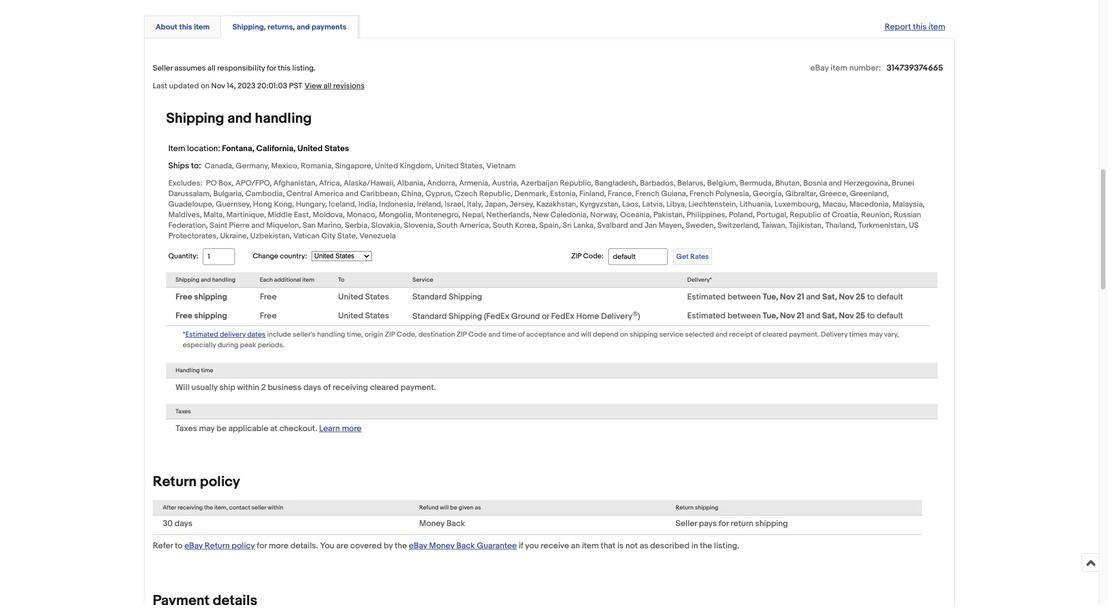 Task type: describe. For each thing, give the bounding box(es) containing it.
spain,
[[539, 221, 561, 230]]

0 vertical spatial within
[[237, 382, 259, 393]]

0 vertical spatial for
[[267, 63, 276, 73]]

1 horizontal spatial this
[[278, 63, 291, 73]]

japan,
[[485, 199, 508, 209]]

2 free shipping from the top
[[176, 311, 227, 321]]

0 horizontal spatial listing.
[[292, 63, 316, 73]]

herzegovina,
[[844, 178, 890, 188]]

refund will be given as
[[419, 504, 481, 511]]

1 25 from the top
[[856, 292, 866, 302]]

2 horizontal spatial ebay
[[811, 63, 829, 73]]

handling inside include seller's handling time, origin zip code, destination zip code and time of acceptance and will depend on shipping service selected and receipt of cleared payment. delivery times may vary, especially during peak periods.
[[317, 330, 345, 339]]

1 default from the top
[[877, 292, 903, 302]]

0 vertical spatial policy
[[200, 473, 240, 490]]

2 vertical spatial estimated
[[185, 330, 218, 339]]

1 horizontal spatial all
[[324, 81, 332, 91]]

us
[[909, 221, 919, 230]]

is
[[618, 540, 624, 551]]

guiana,
[[661, 189, 688, 198]]

united up andorra,
[[435, 161, 459, 171]]

taiwan,
[[762, 221, 787, 230]]

1 horizontal spatial the
[[395, 540, 407, 551]]

each additional item
[[260, 276, 315, 283]]

to:
[[191, 161, 201, 171]]

1 between from the top
[[728, 292, 761, 302]]

united up "time,"
[[338, 311, 363, 321]]

delivery*
[[688, 276, 712, 283]]

0 vertical spatial states
[[325, 143, 349, 154]]

guadeloupe,
[[168, 199, 214, 209]]

2 25 from the top
[[856, 311, 866, 321]]

0 horizontal spatial payment.
[[401, 382, 436, 393]]

denmark,
[[515, 189, 549, 198]]

0 horizontal spatial more
[[269, 540, 289, 551]]

2 vertical spatial states
[[365, 311, 389, 321]]

origin
[[365, 330, 383, 339]]

item,
[[214, 504, 228, 511]]

republic
[[790, 210, 822, 219]]

view
[[305, 81, 322, 91]]

netherlands,
[[487, 210, 532, 219]]

jan
[[645, 221, 657, 230]]

314739374665
[[887, 63, 944, 73]]

this for about
[[179, 22, 192, 32]]

bangladesh,
[[595, 178, 638, 188]]

poland,
[[729, 210, 755, 219]]

handling
[[176, 367, 200, 374]]

0 vertical spatial handling
[[255, 110, 312, 127]]

canada,
[[205, 161, 234, 171]]

*
[[183, 330, 185, 339]]

this for report
[[913, 22, 927, 32]]

laos,
[[622, 199, 641, 209]]

apo/fpo,
[[236, 178, 272, 188]]

item for about this item
[[194, 22, 210, 32]]

shipping, returns, and payments
[[232, 22, 347, 32]]

1 united states from the top
[[338, 292, 389, 302]]

return for return policy
[[153, 473, 197, 490]]

1 vertical spatial back
[[456, 540, 475, 551]]

maldives,
[[168, 210, 202, 219]]

or
[[542, 311, 550, 322]]

0 horizontal spatial as
[[475, 504, 481, 511]]

number:
[[850, 63, 881, 73]]

0 horizontal spatial zip
[[385, 330, 395, 339]]

1 french from the left
[[636, 189, 660, 198]]

2 21 from the top
[[797, 311, 805, 321]]

location:
[[187, 143, 220, 154]]

code,
[[397, 330, 417, 339]]

barbados,
[[640, 178, 676, 188]]

1 21 from the top
[[797, 292, 805, 302]]

1 vertical spatial days
[[175, 518, 193, 529]]

updated
[[169, 81, 199, 91]]

taxes for taxes may be applicable at checkout. learn more
[[176, 423, 197, 434]]

1 sat, from the top
[[822, 292, 837, 302]]

include seller's handling time, origin zip code, destination zip code and time of acceptance and will depend on shipping service selected and receipt of cleared payment. delivery times may vary, especially during peak periods.
[[183, 330, 899, 349]]

taxes may be applicable at checkout. learn more
[[176, 423, 362, 434]]

of right receipt
[[755, 330, 761, 339]]

1 horizontal spatial zip
[[457, 330, 467, 339]]

greece,
[[820, 189, 849, 198]]

guernsey,
[[216, 199, 251, 209]]

montenegro,
[[415, 210, 461, 219]]

seller's
[[293, 330, 316, 339]]

tab list containing about this item
[[144, 13, 955, 38]]

return for return shipping
[[676, 504, 694, 511]]

learn
[[319, 423, 340, 434]]

will usually ship within 2 business days of receiving cleared payment.
[[176, 382, 436, 393]]

tajikistan,
[[789, 221, 824, 230]]

latvia,
[[642, 199, 665, 209]]

0 vertical spatial money
[[419, 518, 445, 529]]

contact
[[229, 504, 250, 511]]

shipping inside include seller's handling time, origin zip code, destination zip code and time of acceptance and will depend on shipping service selected and receipt of cleared payment. delivery times may vary, especially during peak periods.
[[630, 330, 658, 339]]

guarantee
[[477, 540, 517, 551]]

greenland,
[[850, 189, 889, 198]]

vary,
[[884, 330, 899, 339]]

saint
[[210, 221, 227, 230]]

last updated on nov 14, 2023 20:01:03 pst view all revisions
[[153, 81, 365, 91]]

1 horizontal spatial receiving
[[333, 382, 368, 393]]

1 tue, from the top
[[763, 292, 778, 302]]

return shipping
[[676, 504, 719, 511]]

sri
[[563, 221, 572, 230]]

indonesia,
[[379, 199, 415, 209]]

california,
[[256, 143, 296, 154]]

standard for standard shipping
[[413, 292, 447, 302]]

mayen,
[[659, 221, 684, 230]]

not
[[626, 540, 638, 551]]

get rates button
[[673, 248, 713, 265]]

delivery inside include seller's handling time, origin zip code, destination zip code and time of acceptance and will depend on shipping service selected and receipt of cleared payment. delivery times may vary, especially during peak periods.
[[821, 330, 848, 339]]

1 vertical spatial money
[[429, 540, 455, 551]]

item left number:
[[831, 63, 848, 73]]

ebay money back guarantee link
[[409, 540, 517, 551]]

ship
[[219, 382, 235, 393]]

armenia,
[[459, 178, 490, 188]]

1 vertical spatial will
[[440, 504, 449, 511]]

portugal,
[[757, 210, 788, 219]]

about
[[156, 22, 177, 32]]

belgium,
[[707, 178, 738, 188]]

seller pays for return shipping
[[676, 518, 788, 529]]

1 vertical spatial listing.
[[714, 540, 740, 551]]

1 vertical spatial policy
[[232, 540, 255, 551]]

include
[[267, 330, 291, 339]]

0 horizontal spatial receiving
[[178, 504, 203, 511]]

ireland,
[[417, 199, 443, 209]]

receive
[[541, 540, 569, 551]]

martinique,
[[226, 210, 266, 219]]

1 vertical spatial cleared
[[370, 382, 399, 393]]

afghanistan,
[[273, 178, 317, 188]]

30 days
[[163, 518, 193, 529]]

of down the ground
[[518, 330, 525, 339]]

excludes:
[[168, 178, 202, 188]]

1 vertical spatial for
[[719, 518, 729, 529]]

liechtenstein,
[[689, 199, 738, 209]]

20:01:03
[[257, 81, 287, 91]]

be for given
[[450, 504, 457, 511]]

1 horizontal spatial as
[[640, 540, 649, 551]]

fontana,
[[222, 143, 255, 154]]

item location: fontana, california, united states
[[168, 143, 349, 154]]

destination
[[419, 330, 455, 339]]

2
[[261, 382, 266, 393]]

receipt
[[729, 330, 753, 339]]

periods.
[[258, 340, 285, 349]]

2 default from the top
[[877, 311, 903, 321]]

service
[[413, 276, 433, 283]]

sweden,
[[686, 221, 716, 230]]

1 estimated between tue, nov 21 and sat, nov 25 to default from the top
[[688, 292, 903, 302]]

acceptance
[[526, 330, 566, 339]]



Task type: locate. For each thing, give the bounding box(es) containing it.
pays
[[699, 518, 717, 529]]

money down money back
[[429, 540, 455, 551]]

payment. left times
[[789, 330, 820, 339]]

cleared down origin
[[370, 382, 399, 393]]

mexico,
[[271, 161, 299, 171]]

may down the usually
[[199, 423, 215, 434]]

estimated delivery dates link
[[185, 329, 266, 339]]

delivery left times
[[821, 330, 848, 339]]

macau,
[[823, 199, 848, 209]]

0 horizontal spatial the
[[204, 504, 213, 511]]

philippines,
[[687, 210, 727, 219]]

this right about
[[179, 22, 192, 32]]

1 vertical spatial states
[[365, 292, 389, 302]]

as right not
[[640, 540, 649, 551]]

marino,
[[317, 221, 343, 230]]

libya,
[[667, 199, 687, 209]]

receiving up learn more link
[[333, 382, 368, 393]]

back down refund will be given as
[[447, 518, 465, 529]]

united states up "time,"
[[338, 311, 389, 321]]

0 horizontal spatial all
[[208, 63, 216, 73]]

1 vertical spatial seller
[[676, 518, 697, 529]]

refer to ebay return policy for more details. you are covered by the ebay money back guarantee if you receive an item that is not as described in the listing.
[[153, 540, 740, 551]]

on right depend
[[620, 330, 628, 339]]

0 vertical spatial free shipping
[[176, 292, 227, 302]]

united
[[298, 143, 323, 154], [375, 161, 398, 171], [435, 161, 459, 171], [338, 292, 363, 302], [338, 311, 363, 321]]

payment. inside include seller's handling time, origin zip code, destination zip code and time of acceptance and will depend on shipping service selected and receipt of cleared payment. delivery times may vary, especially during peak periods.
[[789, 330, 820, 339]]

box,
[[219, 178, 234, 188]]

ships
[[168, 161, 189, 171]]

1 south from the left
[[437, 221, 458, 230]]

view all revisions link
[[302, 81, 365, 91]]

1 horizontal spatial days
[[303, 382, 321, 393]]

receiving
[[333, 382, 368, 393], [178, 504, 203, 511]]

hong
[[253, 199, 272, 209]]

this up pst
[[278, 63, 291, 73]]

0 vertical spatial days
[[303, 382, 321, 393]]

states,
[[460, 161, 485, 171]]

1 vertical spatial 21
[[797, 311, 805, 321]]

as right given
[[475, 504, 481, 511]]

1 vertical spatial within
[[268, 504, 283, 511]]

luxembourg,
[[775, 199, 821, 209]]

21
[[797, 292, 805, 302], [797, 311, 805, 321]]

more right learn
[[342, 423, 362, 434]]

the
[[204, 504, 213, 511], [395, 540, 407, 551], [700, 540, 713, 551]]

vietnam
[[486, 161, 516, 171]]

assumes
[[174, 63, 206, 73]]

be for applicable
[[217, 423, 227, 434]]

)
[[638, 311, 640, 322]]

reunion,
[[862, 210, 892, 219]]

details.
[[290, 540, 318, 551]]

policy
[[200, 473, 240, 490], [232, 540, 255, 551]]

0 vertical spatial return
[[153, 473, 197, 490]]

south down netherlands,
[[493, 221, 513, 230]]

south down montenegro,
[[437, 221, 458, 230]]

2023
[[238, 81, 256, 91]]

1 horizontal spatial south
[[493, 221, 513, 230]]

seller down 'return shipping'
[[676, 518, 697, 529]]

shipping and handling up fontana,
[[166, 110, 312, 127]]

1 horizontal spatial return
[[205, 540, 230, 551]]

0 vertical spatial to
[[867, 292, 875, 302]]

by
[[384, 540, 393, 551]]

service
[[660, 330, 684, 339]]

san
[[303, 221, 316, 230]]

return down item,
[[205, 540, 230, 551]]

item inside about this item button
[[194, 22, 210, 32]]

item for each additional item
[[303, 276, 315, 283]]

united states down 'to'
[[338, 292, 389, 302]]

romania,
[[301, 161, 333, 171]]

2 estimated between tue, nov 21 and sat, nov 25 to default from the top
[[688, 311, 903, 321]]

city
[[321, 231, 336, 241]]

0 vertical spatial more
[[342, 423, 362, 434]]

1 horizontal spatial time
[[502, 330, 517, 339]]

ZIP Code: text field
[[608, 248, 668, 265]]

2 vertical spatial to
[[175, 540, 183, 551]]

united down 'to'
[[338, 292, 363, 302]]

1 horizontal spatial be
[[450, 504, 457, 511]]

ebay right by
[[409, 540, 427, 551]]

listing. up pst
[[292, 63, 316, 73]]

time up the usually
[[201, 367, 213, 374]]

mongolia,
[[379, 210, 414, 219]]

more left the details.
[[269, 540, 289, 551]]

estimated up selected
[[688, 311, 726, 321]]

may left vary,
[[869, 330, 883, 339]]

tab list
[[144, 13, 955, 38]]

1 vertical spatial estimated
[[688, 311, 726, 321]]

2 united states from the top
[[338, 311, 389, 321]]

0 vertical spatial estimated
[[688, 292, 726, 302]]

0 horizontal spatial ebay
[[184, 540, 203, 551]]

item right about
[[194, 22, 210, 32]]

republic, up japan,
[[479, 189, 513, 198]]

returns,
[[268, 22, 295, 32]]

shipping, returns, and payments button
[[232, 22, 347, 32]]

0 vertical spatial back
[[447, 518, 465, 529]]

0 vertical spatial tue,
[[763, 292, 778, 302]]

ebay left number:
[[811, 63, 829, 73]]

within left 2
[[237, 382, 259, 393]]

ebay item number: 314739374665
[[811, 63, 944, 73]]

french up latvia,
[[636, 189, 660, 198]]

1 horizontal spatial will
[[581, 330, 592, 339]]

0 vertical spatial sat,
[[822, 292, 837, 302]]

0 vertical spatial republic,
[[560, 178, 593, 188]]

shipping
[[166, 110, 224, 127], [176, 276, 199, 283], [449, 292, 482, 302], [449, 311, 482, 322]]

estimated up especially
[[185, 330, 218, 339]]

1 vertical spatial republic,
[[479, 189, 513, 198]]

1 vertical spatial on
[[620, 330, 628, 339]]

all right view at top
[[324, 81, 332, 91]]

0 vertical spatial time
[[502, 330, 517, 339]]

seller up last at the left
[[153, 63, 173, 73]]

and inside button
[[297, 22, 310, 32]]

1 vertical spatial all
[[324, 81, 332, 91]]

oceania,
[[620, 210, 652, 219]]

of up learn
[[323, 382, 331, 393]]

0 vertical spatial all
[[208, 63, 216, 73]]

this right report
[[913, 22, 927, 32]]

report
[[885, 22, 911, 32]]

republic, up estonia,
[[560, 178, 593, 188]]

0 vertical spatial 25
[[856, 292, 866, 302]]

be left the applicable
[[217, 423, 227, 434]]

back left guarantee
[[456, 540, 475, 551]]

of down the macau,
[[823, 210, 830, 219]]

iceland,
[[329, 199, 357, 209]]

1 horizontal spatial ebay
[[409, 540, 427, 551]]

1 standard from the top
[[413, 292, 447, 302]]

on right updated
[[201, 81, 210, 91]]

1 vertical spatial 25
[[856, 311, 866, 321]]

1 free shipping from the top
[[176, 292, 227, 302]]

handling up the california,
[[255, 110, 312, 127]]

jersey,
[[510, 199, 535, 209]]

zip left code
[[457, 330, 467, 339]]

1 horizontal spatial french
[[690, 189, 714, 198]]

shipping inside standard shipping (fedex ground or fedex home delivery ® )
[[449, 311, 482, 322]]

standard inside standard shipping (fedex ground or fedex home delivery ® )
[[413, 311, 447, 322]]

item
[[168, 143, 185, 154]]

standard down service
[[413, 292, 447, 302]]

1 vertical spatial shipping and handling
[[176, 276, 236, 283]]

within right seller
[[268, 504, 283, 511]]

0 vertical spatial estimated between tue, nov 21 and sat, nov 25 to default
[[688, 292, 903, 302]]

policy down contact
[[232, 540, 255, 551]]

time inside include seller's handling time, origin zip code, destination zip code and time of acceptance and will depend on shipping service selected and receipt of cleared payment. delivery times may vary, especially during peak periods.
[[502, 330, 517, 339]]

for right pays
[[719, 518, 729, 529]]

learn more link
[[319, 423, 362, 434]]

0 vertical spatial payment.
[[789, 330, 820, 339]]

south
[[437, 221, 458, 230], [493, 221, 513, 230]]

0 vertical spatial default
[[877, 292, 903, 302]]

french down belarus,
[[690, 189, 714, 198]]

will right refund at the left bottom of page
[[440, 504, 449, 511]]

1 horizontal spatial on
[[620, 330, 628, 339]]

1 vertical spatial taxes
[[176, 423, 197, 434]]

middle
[[268, 210, 292, 219]]

days right business
[[303, 382, 321, 393]]

1 horizontal spatial more
[[342, 423, 362, 434]]

0 vertical spatial shipping and handling
[[166, 110, 312, 127]]

cleared inside include seller's handling time, origin zip code, destination zip code and time of acceptance and will depend on shipping service selected and receipt of cleared payment. delivery times may vary, especially during peak periods.
[[763, 330, 788, 339]]

lanka,
[[574, 221, 596, 230]]

0 horizontal spatial republic,
[[479, 189, 513, 198]]

shipping and handling down quantity: "text box" at the left top of page
[[176, 276, 236, 283]]

0 vertical spatial between
[[728, 292, 761, 302]]

2 horizontal spatial zip
[[571, 252, 582, 261]]

0 vertical spatial on
[[201, 81, 210, 91]]

return up after
[[153, 473, 197, 490]]

0 horizontal spatial may
[[199, 423, 215, 434]]

on inside include seller's handling time, origin zip code, destination zip code and time of acceptance and will depend on shipping service selected and receipt of cleared payment. delivery times may vary, especially during peak periods.
[[620, 330, 628, 339]]

(fedex
[[484, 311, 510, 322]]

money down refund at the left bottom of page
[[419, 518, 445, 529]]

listing. down seller pays for return shipping
[[714, 540, 740, 551]]

covered
[[350, 540, 382, 551]]

0 horizontal spatial return
[[153, 473, 197, 490]]

0 horizontal spatial within
[[237, 382, 259, 393]]

pakistan,
[[654, 210, 685, 219]]

0 vertical spatial cleared
[[763, 330, 788, 339]]

return up the in
[[676, 504, 694, 511]]

miquelon,
[[266, 221, 301, 230]]

2 vertical spatial handling
[[317, 330, 345, 339]]

item for report this item
[[929, 22, 946, 32]]

item right an
[[582, 540, 599, 551]]

handling down quantity: "text box" at the left top of page
[[212, 276, 236, 283]]

2 horizontal spatial return
[[676, 504, 694, 511]]

item right report
[[929, 22, 946, 32]]

0 horizontal spatial south
[[437, 221, 458, 230]]

slovakia,
[[371, 221, 402, 230]]

2 south from the left
[[493, 221, 513, 230]]

2 sat, from the top
[[822, 311, 837, 321]]

0 horizontal spatial cleared
[[370, 382, 399, 393]]

1 vertical spatial time
[[201, 367, 213, 374]]

policy up item,
[[200, 473, 240, 490]]

delivery up depend
[[601, 311, 633, 322]]

0 vertical spatial 21
[[797, 292, 805, 302]]

china,
[[401, 189, 424, 198]]

time down (fedex
[[502, 330, 517, 339]]

ukraine,
[[220, 231, 249, 241]]

handling left "time,"
[[317, 330, 345, 339]]

all right assumes
[[208, 63, 216, 73]]

the right the in
[[700, 540, 713, 551]]

1 horizontal spatial cleared
[[763, 330, 788, 339]]

return
[[731, 518, 754, 529]]

1 vertical spatial between
[[728, 311, 761, 321]]

be left given
[[450, 504, 457, 511]]

standard up destination
[[413, 311, 447, 322]]

payment. down code,
[[401, 382, 436, 393]]

days
[[303, 382, 321, 393], [175, 518, 193, 529]]

delivery
[[220, 330, 246, 339]]

0 horizontal spatial on
[[201, 81, 210, 91]]

1 horizontal spatial republic,
[[560, 178, 593, 188]]

india,
[[358, 199, 378, 209]]

ships to: canada, germany, mexico, romania, singapore, united kingdom, united states, vietnam
[[168, 161, 516, 171]]

1 vertical spatial to
[[867, 311, 875, 321]]

1 horizontal spatial payment.
[[789, 330, 820, 339]]

cleared right receipt
[[763, 330, 788, 339]]

shipping
[[194, 292, 227, 302], [194, 311, 227, 321], [630, 330, 658, 339], [695, 504, 719, 511], [755, 518, 788, 529]]

0 horizontal spatial handling
[[212, 276, 236, 283]]

will down home
[[581, 330, 592, 339]]

gibraltar,
[[786, 189, 818, 198]]

federation,
[[168, 221, 208, 230]]

united up alaska/hawaii,
[[375, 161, 398, 171]]

this inside button
[[179, 22, 192, 32]]

2 taxes from the top
[[176, 423, 197, 434]]

1 vertical spatial standard
[[413, 311, 447, 322]]

0 vertical spatial listing.
[[292, 63, 316, 73]]

new
[[533, 210, 549, 219]]

delivery inside standard shipping (fedex ground or fedex home delivery ® )
[[601, 311, 633, 322]]

0 horizontal spatial time
[[201, 367, 213, 374]]

will inside include seller's handling time, origin zip code, destination zip code and time of acceptance and will depend on shipping service selected and receipt of cleared payment. delivery times may vary, especially during peak periods.
[[581, 330, 592, 339]]

nepal,
[[462, 210, 485, 219]]

kazakhstan,
[[536, 199, 578, 209]]

1 vertical spatial receiving
[[178, 504, 203, 511]]

2 tue, from the top
[[763, 311, 778, 321]]

seller for seller pays for return shipping
[[676, 518, 697, 529]]

of inside po box, apo/fpo, afghanistan, africa, alaska/hawaii, albania, andorra, armenia, austria, azerbaijan republic, bangladesh, barbados, belarus, belgium, bermuda, bhutan, bosnia and herzegovina, brunei darussalam, bulgaria, cambodia, central america and caribbean, china, cyprus, czech republic, denmark, estonia, finland, france, french guiana, french polynesia, georgia, gibraltar, greece, greenland, guadeloupe, guernsey, hong kong, hungary, iceland, india, indonesia, ireland, israel, italy, japan, jersey, kazakhstan, kyrgyzstan, laos, latvia, libya, liechtenstein, lithuania, luxembourg, macau, macedonia, malaysia, maldives, malta, martinique, middle east, moldova, monaco, mongolia, montenegro, nepal, netherlands, new caledonia, norway, oceania, pakistan, philippines, poland, portugal, republic of croatia, reunion, russian federation, saint pierre and miquelon, san marino, serbia, slovakia, slovenia, south america, south korea, spain, sri lanka, svalbard and jan mayen, sweden, switzerland, taiwan, tajikistan, thailand, turkmenistan, us protectorates, ukraine, uzbekistan, vatican city state, venezuela
[[823, 210, 830, 219]]

united up romania,
[[298, 143, 323, 154]]

standard for standard shipping (fedex ground or fedex home delivery ® )
[[413, 311, 447, 322]]

for
[[267, 63, 276, 73], [719, 518, 729, 529], [257, 540, 267, 551]]

the right by
[[395, 540, 407, 551]]

code
[[469, 330, 487, 339]]

0 horizontal spatial seller
[[153, 63, 173, 73]]

caribbean,
[[360, 189, 400, 198]]

item right additional
[[303, 276, 315, 283]]

may
[[869, 330, 883, 339], [199, 423, 215, 434]]

2 standard from the top
[[413, 311, 447, 322]]

described
[[650, 540, 690, 551]]

1 vertical spatial estimated between tue, nov 21 and sat, nov 25 to default
[[688, 311, 903, 321]]

on
[[201, 81, 210, 91], [620, 330, 628, 339]]

Quantity: text field
[[203, 248, 235, 265]]

for up 20:01:03
[[267, 63, 276, 73]]

zip right origin
[[385, 330, 395, 339]]

1 vertical spatial free shipping
[[176, 311, 227, 321]]

1 vertical spatial return
[[676, 504, 694, 511]]

republic,
[[560, 178, 593, 188], [479, 189, 513, 198]]

0 vertical spatial as
[[475, 504, 481, 511]]

money back
[[419, 518, 465, 529]]

0 horizontal spatial be
[[217, 423, 227, 434]]

depend
[[593, 330, 619, 339]]

payments
[[312, 22, 347, 32]]

0 horizontal spatial french
[[636, 189, 660, 198]]

receiving up 30 days
[[178, 504, 203, 511]]

the left item,
[[204, 504, 213, 511]]

moldova,
[[313, 210, 345, 219]]

2 between from the top
[[728, 311, 761, 321]]

1 taxes from the top
[[176, 408, 191, 415]]

days right 30
[[175, 518, 193, 529]]

0 vertical spatial will
[[581, 330, 592, 339]]

seller for seller assumes all responsibility for this listing.
[[153, 63, 173, 73]]

1 vertical spatial delivery
[[821, 330, 848, 339]]

item inside report this item link
[[929, 22, 946, 32]]

2 vertical spatial for
[[257, 540, 267, 551]]

for down seller
[[257, 540, 267, 551]]

1 horizontal spatial listing.
[[714, 540, 740, 551]]

estimated down delivery*
[[688, 292, 726, 302]]

pst
[[289, 81, 302, 91]]

1 vertical spatial default
[[877, 311, 903, 321]]

more
[[342, 423, 362, 434], [269, 540, 289, 551]]

zip left code:
[[571, 252, 582, 261]]

may inside include seller's handling time, origin zip code, destination zip code and time of acceptance and will depend on shipping service selected and receipt of cleared payment. delivery times may vary, especially during peak periods.
[[869, 330, 883, 339]]

free shipping
[[176, 292, 227, 302], [176, 311, 227, 321]]

selected
[[685, 330, 714, 339]]

2 horizontal spatial the
[[700, 540, 713, 551]]

vatican
[[293, 231, 320, 241]]

bhutan,
[[776, 178, 802, 188]]

ebay down 30 days
[[184, 540, 203, 551]]

0 vertical spatial be
[[217, 423, 227, 434]]

2 french from the left
[[690, 189, 714, 198]]

1 vertical spatial payment.
[[401, 382, 436, 393]]

2 horizontal spatial this
[[913, 22, 927, 32]]

1 horizontal spatial handling
[[255, 110, 312, 127]]

thailand,
[[826, 221, 857, 230]]

times
[[850, 330, 868, 339]]

taxes for taxes
[[176, 408, 191, 415]]

will
[[176, 382, 190, 393]]

1 vertical spatial handling
[[212, 276, 236, 283]]

2 horizontal spatial handling
[[317, 330, 345, 339]]



Task type: vqa. For each thing, say whether or not it's contained in the screenshot.
third 'Retro' from right
no



